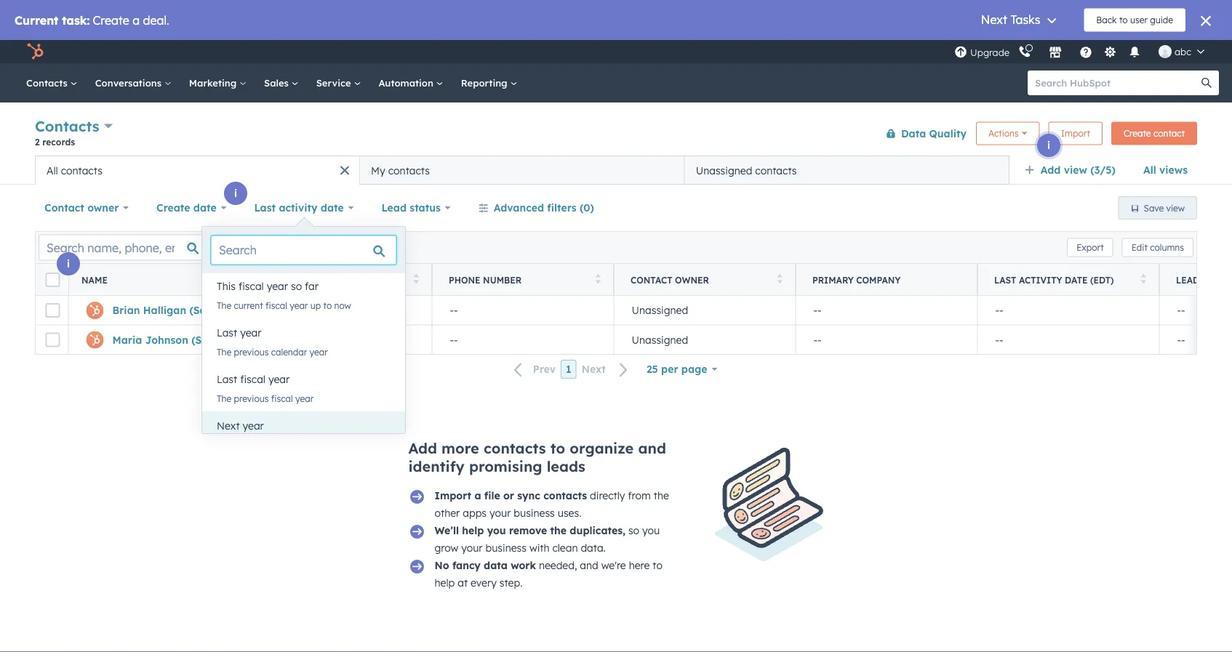 Task type: locate. For each thing, give the bounding box(es) containing it.
so
[[291, 280, 302, 293], [629, 525, 640, 537]]

advanced
[[494, 202, 544, 214]]

contacts for my contacts
[[388, 164, 430, 177]]

1 horizontal spatial view
[[1167, 203, 1185, 214]]

primary
[[813, 275, 854, 286]]

lead left status
[[382, 202, 407, 214]]

all inside button
[[47, 164, 58, 177]]

create down all contacts button
[[156, 202, 190, 214]]

0 horizontal spatial lead
[[382, 202, 407, 214]]

business up we'll help you remove the duplicates,
[[514, 507, 555, 520]]

1 press to sort. image from the left
[[596, 274, 601, 284]]

all views
[[1144, 164, 1188, 176]]

2
[[35, 136, 40, 147]]

1 horizontal spatial next
[[582, 363, 606, 376]]

year down calendar
[[268, 373, 290, 386]]

business inside directly from the other apps your business uses.
[[514, 507, 555, 520]]

help down no
[[435, 577, 455, 590]]

all for all contacts
[[47, 164, 58, 177]]

1 horizontal spatial your
[[490, 507, 511, 520]]

lead status
[[382, 202, 441, 214]]

the up next year
[[217, 393, 232, 404]]

unassigned for emailmaria@hubspot.com
[[632, 334, 688, 346]]

add inside popup button
[[1041, 164, 1061, 176]]

0 vertical spatial i
[[1048, 139, 1051, 152]]

far
[[305, 280, 319, 293]]

last left activity
[[254, 202, 276, 214]]

contacts for unassigned contacts
[[755, 164, 797, 177]]

0 vertical spatial to
[[323, 300, 332, 311]]

hubspot image
[[26, 43, 44, 60]]

import a file or sync contacts
[[435, 490, 587, 502]]

1 horizontal spatial date
[[321, 202, 344, 214]]

1 you from the left
[[487, 525, 506, 537]]

1 vertical spatial next
[[217, 420, 240, 433]]

0 vertical spatial (sample
[[189, 304, 232, 317]]

1 vertical spatial previous
[[234, 393, 269, 404]]

date inside popup button
[[193, 202, 217, 214]]

0 horizontal spatial so
[[291, 280, 302, 293]]

0 vertical spatial i button
[[1038, 134, 1061, 157]]

0 horizontal spatial all
[[47, 164, 58, 177]]

1 horizontal spatial so
[[629, 525, 640, 537]]

last for last activity date
[[254, 202, 276, 214]]

press to sort. image for email
[[414, 274, 419, 284]]

2 vertical spatial to
[[653, 560, 663, 572]]

--
[[450, 304, 458, 317], [814, 304, 822, 317], [996, 304, 1004, 317], [1178, 304, 1186, 317], [450, 334, 458, 346], [814, 334, 822, 346], [996, 334, 1004, 346], [1178, 334, 1186, 346]]

marketplaces image
[[1049, 47, 1062, 60]]

0 vertical spatial and
[[638, 439, 666, 458]]

add inside add more contacts to organize and identify promising leads
[[409, 439, 437, 458]]

1 all from the left
[[1144, 164, 1157, 176]]

2 horizontal spatial to
[[653, 560, 663, 572]]

3 press to sort. element from the left
[[596, 274, 601, 286]]

0 vertical spatial contact
[[44, 202, 84, 214]]

1 horizontal spatial lead
[[1177, 275, 1200, 286]]

marketing link
[[180, 63, 255, 103]]

i button
[[1038, 134, 1061, 157], [224, 182, 247, 205], [57, 252, 80, 276]]

add left more
[[409, 439, 437, 458]]

i
[[1048, 139, 1051, 152], [234, 187, 237, 200], [67, 258, 70, 270]]

0 horizontal spatial press to sort. image
[[232, 274, 237, 284]]

2 records
[[35, 136, 75, 147]]

1 horizontal spatial import
[[1061, 128, 1091, 139]]

0 vertical spatial view
[[1064, 164, 1088, 176]]

2 vertical spatial the
[[217, 393, 232, 404]]

year
[[267, 280, 288, 293], [290, 300, 308, 311], [240, 327, 262, 339], [310, 347, 328, 358], [268, 373, 290, 386], [295, 393, 314, 404], [243, 420, 264, 433]]

0 horizontal spatial date
[[193, 202, 217, 214]]

0 horizontal spatial the
[[550, 525, 567, 537]]

0 vertical spatial the
[[217, 300, 232, 311]]

file
[[484, 490, 500, 502]]

create for create date
[[156, 202, 190, 214]]

press to sort. element for email
[[414, 274, 419, 286]]

1 vertical spatial and
[[580, 560, 599, 572]]

fiscal up "current"
[[239, 280, 264, 293]]

next inside button
[[582, 363, 606, 376]]

1 vertical spatial your
[[461, 542, 483, 555]]

contacts down 'hubspot' link
[[26, 77, 70, 89]]

2 horizontal spatial i
[[1048, 139, 1051, 152]]

identify
[[409, 458, 465, 476]]

2 press to sort. image from the left
[[777, 274, 783, 284]]

unassigned button
[[614, 296, 796, 325], [614, 325, 796, 354]]

last inside last fiscal year the previous fiscal year
[[217, 373, 237, 386]]

advanced filters (0) button
[[469, 194, 604, 223]]

data.
[[581, 542, 606, 555]]

contact) up the last year the previous calendar year
[[235, 304, 278, 317]]

all for all views
[[1144, 164, 1157, 176]]

0 vertical spatial next
[[582, 363, 606, 376]]

0 vertical spatial business
[[514, 507, 555, 520]]

2 the from the top
[[217, 347, 232, 358]]

view right save
[[1167, 203, 1185, 214]]

you left remove
[[487, 525, 506, 537]]

this
[[217, 280, 236, 293]]

menu
[[953, 40, 1215, 63]]

0 vertical spatial so
[[291, 280, 302, 293]]

press to sort. image
[[232, 274, 237, 284], [414, 274, 419, 284], [1141, 274, 1147, 284]]

1 previous from the top
[[234, 347, 269, 358]]

fancy
[[452, 560, 481, 572]]

import for import
[[1061, 128, 1091, 139]]

last inside the last year the previous calendar year
[[217, 327, 237, 339]]

2 horizontal spatial press to sort. image
[[1141, 274, 1147, 284]]

press to sort. image for last activity date (edt)
[[1141, 274, 1147, 284]]

0 horizontal spatial create
[[156, 202, 190, 214]]

the
[[654, 490, 669, 502], [550, 525, 567, 537]]

-
[[450, 304, 454, 317], [454, 304, 458, 317], [814, 304, 818, 317], [818, 304, 822, 317], [996, 304, 1000, 317], [1000, 304, 1004, 317], [1178, 304, 1182, 317], [1182, 304, 1186, 317], [450, 334, 454, 346], [454, 334, 458, 346], [814, 334, 818, 346], [818, 334, 822, 346], [996, 334, 1000, 346], [1000, 334, 1004, 346], [1178, 334, 1182, 346], [1182, 334, 1186, 346]]

contact
[[1154, 128, 1185, 139]]

uses.
[[558, 507, 582, 520]]

1 vertical spatial contact owner
[[631, 275, 709, 286]]

next down last fiscal year the previous fiscal year
[[217, 420, 240, 433]]

and up from
[[638, 439, 666, 458]]

2 vertical spatial unassigned
[[632, 334, 688, 346]]

(sample for johnson
[[191, 334, 234, 346]]

2 all from the left
[[47, 164, 58, 177]]

2 you from the left
[[642, 525, 660, 537]]

to right up on the left
[[323, 300, 332, 311]]

next for next
[[582, 363, 606, 376]]

the down maria johnson (sample contact)
[[217, 347, 232, 358]]

next right 1 button
[[582, 363, 606, 376]]

activity
[[279, 202, 318, 214]]

1 vertical spatial view
[[1167, 203, 1185, 214]]

email
[[267, 275, 296, 286]]

date right activity
[[321, 202, 344, 214]]

the
[[217, 300, 232, 311], [217, 347, 232, 358], [217, 393, 232, 404]]

contacts inside popup button
[[35, 117, 99, 135]]

so up here
[[629, 525, 640, 537]]

i down all contacts button
[[234, 187, 237, 200]]

2 vertical spatial i
[[67, 258, 70, 270]]

the inside last fiscal year the previous fiscal year
[[217, 393, 232, 404]]

0 vertical spatial contact owner
[[44, 202, 119, 214]]

1 vertical spatial import
[[435, 490, 472, 502]]

filters
[[547, 202, 577, 214]]

0 horizontal spatial your
[[461, 542, 483, 555]]

1 vertical spatial the
[[217, 347, 232, 358]]

your up fancy
[[461, 542, 483, 555]]

create left contact
[[1124, 128, 1151, 139]]

abc button
[[1150, 40, 1214, 63]]

the right from
[[654, 490, 669, 502]]

add
[[1041, 164, 1061, 176], [409, 439, 437, 458]]

(sample down brian halligan (sample contact) 'link'
[[191, 334, 234, 346]]

view inside popup button
[[1064, 164, 1088, 176]]

export button
[[1068, 238, 1114, 257]]

halligan
[[143, 304, 186, 317]]

1 horizontal spatial i button
[[224, 182, 247, 205]]

1 vertical spatial the
[[550, 525, 567, 537]]

i down contact owner popup button
[[67, 258, 70, 270]]

to left organize
[[551, 439, 565, 458]]

1 the from the top
[[217, 300, 232, 311]]

press to sort. image left phone
[[414, 274, 419, 284]]

0 horizontal spatial to
[[323, 300, 332, 311]]

lead for lead status
[[1177, 275, 1200, 286]]

2 press to sort. element from the left
[[414, 274, 419, 286]]

1 horizontal spatial create
[[1124, 128, 1151, 139]]

0 vertical spatial help
[[462, 525, 484, 537]]

0 horizontal spatial help
[[435, 577, 455, 590]]

(sample down this
[[189, 304, 232, 317]]

we'll
[[435, 525, 459, 537]]

press to sort. image
[[596, 274, 601, 284], [777, 274, 783, 284]]

last for last fiscal year the previous fiscal year
[[217, 373, 237, 386]]

prev
[[533, 363, 556, 376]]

maria
[[112, 334, 142, 346]]

0 vertical spatial unassigned
[[696, 164, 753, 177]]

so inside this fiscal year so far the current fiscal year up to now
[[291, 280, 302, 293]]

1 vertical spatial business
[[486, 542, 527, 555]]

create inside button
[[1124, 128, 1151, 139]]

press to sort. image down edit
[[1141, 274, 1147, 284]]

press to sort. element
[[232, 274, 237, 286], [414, 274, 419, 286], [596, 274, 601, 286], [777, 274, 783, 286], [1141, 274, 1147, 286]]

last left activity on the top right
[[995, 275, 1017, 286]]

import up other
[[435, 490, 472, 502]]

1 horizontal spatial contact owner
[[631, 275, 709, 286]]

0 horizontal spatial and
[[580, 560, 599, 572]]

clean
[[553, 542, 578, 555]]

activity
[[1019, 275, 1063, 286]]

1 horizontal spatial owner
[[675, 275, 709, 286]]

with
[[530, 542, 550, 555]]

contact owner button
[[35, 194, 138, 223]]

so left far
[[291, 280, 302, 293]]

add view (3/5) button
[[1016, 156, 1134, 185]]

year down emailmaria@hubspot.com
[[310, 347, 328, 358]]

my contacts
[[371, 164, 430, 177]]

per
[[661, 363, 679, 376]]

1 vertical spatial contacts
[[35, 117, 99, 135]]

1 unassigned button from the top
[[614, 296, 796, 325]]

3 the from the top
[[217, 393, 232, 404]]

press to sort. element for last activity date (edt)
[[1141, 274, 1147, 286]]

0 vertical spatial create
[[1124, 128, 1151, 139]]

import inside button
[[1061, 128, 1091, 139]]

0 horizontal spatial import
[[435, 490, 472, 502]]

2 unassigned button from the top
[[614, 325, 796, 354]]

1 horizontal spatial press to sort. image
[[777, 274, 783, 284]]

brian halligan (sample contact)
[[112, 304, 278, 317]]

0 horizontal spatial contact
[[44, 202, 84, 214]]

conversations link
[[86, 63, 180, 103]]

0 horizontal spatial contact owner
[[44, 202, 119, 214]]

i button right create date
[[224, 182, 247, 205]]

1 vertical spatial i
[[234, 187, 237, 200]]

i up add view (3/5) popup button
[[1048, 139, 1051, 152]]

date down all contacts button
[[193, 202, 217, 214]]

contact) for emailmaria@hubspot.com
[[237, 334, 280, 346]]

previous left calendar
[[234, 347, 269, 358]]

contacts up records
[[35, 117, 99, 135]]

1 vertical spatial unassigned
[[632, 304, 688, 317]]

0 vertical spatial owner
[[87, 202, 119, 214]]

search button
[[1195, 71, 1219, 95]]

(0)
[[580, 202, 594, 214]]

and inside add more contacts to organize and identify promising leads
[[638, 439, 666, 458]]

0 vertical spatial import
[[1061, 128, 1091, 139]]

status
[[410, 202, 441, 214]]

3 press to sort. image from the left
[[1141, 274, 1147, 284]]

your down file
[[490, 507, 511, 520]]

so inside so you grow your business with clean data.
[[629, 525, 640, 537]]

contact) up calendar
[[237, 334, 280, 346]]

contact inside popup button
[[44, 202, 84, 214]]

year down "current"
[[240, 327, 262, 339]]

add down import button at right top
[[1041, 164, 1061, 176]]

pagination navigation
[[506, 360, 637, 379]]

0 vertical spatial lead
[[382, 202, 407, 214]]

all views link
[[1134, 156, 1198, 185]]

0 vertical spatial previous
[[234, 347, 269, 358]]

1 vertical spatial contact)
[[237, 334, 280, 346]]

automation link
[[370, 63, 452, 103]]

0 horizontal spatial view
[[1064, 164, 1088, 176]]

list box
[[202, 272, 405, 458]]

directly from the other apps your business uses.
[[435, 490, 669, 520]]

0 horizontal spatial next
[[217, 420, 240, 433]]

next inside button
[[217, 420, 240, 433]]

0 horizontal spatial owner
[[87, 202, 119, 214]]

date inside dropdown button
[[321, 202, 344, 214]]

0 horizontal spatial add
[[409, 439, 437, 458]]

import up add view (3/5)
[[1061, 128, 1091, 139]]

create date button
[[147, 194, 236, 223]]

0 horizontal spatial press to sort. image
[[596, 274, 601, 284]]

year down last fiscal year the previous fiscal year
[[243, 420, 264, 433]]

phone number
[[449, 275, 522, 286]]

at
[[458, 577, 468, 590]]

1 vertical spatial add
[[409, 439, 437, 458]]

primary company
[[813, 275, 901, 286]]

prev button
[[506, 360, 561, 379]]

1 horizontal spatial add
[[1041, 164, 1061, 176]]

2 vertical spatial i button
[[57, 252, 80, 276]]

1 horizontal spatial the
[[654, 490, 669, 502]]

2 previous from the top
[[234, 393, 269, 404]]

press to sort. image for owner
[[777, 274, 783, 284]]

2 press to sort. image from the left
[[414, 274, 419, 284]]

next for next year
[[217, 420, 240, 433]]

4 press to sort. element from the left
[[777, 274, 783, 286]]

business up data
[[486, 542, 527, 555]]

you down from
[[642, 525, 660, 537]]

(sample
[[189, 304, 232, 317], [191, 334, 234, 346]]

1 horizontal spatial press to sort. image
[[414, 274, 419, 284]]

view inside button
[[1167, 203, 1185, 214]]

the down this
[[217, 300, 232, 311]]

Search search field
[[211, 236, 397, 265]]

contacts inside button
[[755, 164, 797, 177]]

press to sort. image up "current"
[[232, 274, 237, 284]]

i button left name
[[57, 252, 80, 276]]

help down apps
[[462, 525, 484, 537]]

0 horizontal spatial you
[[487, 525, 506, 537]]

-- button
[[432, 296, 614, 325], [1160, 296, 1233, 325], [432, 325, 614, 354], [1160, 325, 1233, 354]]

(3/5)
[[1091, 164, 1116, 176]]

5 press to sort. element from the left
[[1141, 274, 1147, 286]]

1 vertical spatial so
[[629, 525, 640, 537]]

last up next year
[[217, 373, 237, 386]]

fiscal
[[239, 280, 264, 293], [266, 300, 287, 311], [240, 373, 266, 386], [271, 393, 293, 404]]

0 vertical spatial contact)
[[235, 304, 278, 317]]

i button up add view (3/5)
[[1038, 134, 1061, 157]]

2 date from the left
[[321, 202, 344, 214]]

last inside dropdown button
[[254, 202, 276, 214]]

1
[[566, 363, 572, 376]]

0 horizontal spatial i
[[67, 258, 70, 270]]

previous inside the last year the previous calendar year
[[234, 347, 269, 358]]

1 vertical spatial contact
[[631, 275, 673, 286]]

upgrade image
[[955, 46, 968, 59]]

all down 2 records
[[47, 164, 58, 177]]

last down "current"
[[217, 327, 237, 339]]

lead status
[[1177, 275, 1233, 286]]

1 press to sort. element from the left
[[232, 274, 237, 286]]

1 horizontal spatial to
[[551, 439, 565, 458]]

contacts inside add more contacts to organize and identify promising leads
[[484, 439, 546, 458]]

view left (3/5)
[[1064, 164, 1088, 176]]

lead left status on the right top of page
[[1177, 275, 1200, 286]]

0 horizontal spatial i button
[[57, 252, 80, 276]]

all left views on the right of the page
[[1144, 164, 1157, 176]]

notifications button
[[1123, 40, 1148, 63]]

0 vertical spatial the
[[654, 490, 669, 502]]

0 vertical spatial add
[[1041, 164, 1061, 176]]

view for save
[[1167, 203, 1185, 214]]

1 vertical spatial help
[[435, 577, 455, 590]]

previous up next year
[[234, 393, 269, 404]]

0 vertical spatial your
[[490, 507, 511, 520]]

1 vertical spatial to
[[551, 439, 565, 458]]

business
[[514, 507, 555, 520], [486, 542, 527, 555]]

1 horizontal spatial and
[[638, 439, 666, 458]]

to right here
[[653, 560, 663, 572]]

create
[[1124, 128, 1151, 139], [156, 202, 190, 214]]

0 vertical spatial contacts
[[26, 77, 70, 89]]

create inside popup button
[[156, 202, 190, 214]]

lead inside popup button
[[382, 202, 407, 214]]

step.
[[500, 577, 523, 590]]

and down the data.
[[580, 560, 599, 572]]

1 vertical spatial lead
[[1177, 275, 1200, 286]]

import
[[1061, 128, 1091, 139], [435, 490, 472, 502]]

1 date from the left
[[193, 202, 217, 214]]

1 horizontal spatial you
[[642, 525, 660, 537]]

1 vertical spatial (sample
[[191, 334, 234, 346]]

add for add more contacts to organize and identify promising leads
[[409, 439, 437, 458]]

unassigned
[[696, 164, 753, 177], [632, 304, 688, 317], [632, 334, 688, 346]]

contacts link
[[17, 63, 86, 103]]

the up clean
[[550, 525, 567, 537]]

1 vertical spatial create
[[156, 202, 190, 214]]



Task type: describe. For each thing, give the bounding box(es) containing it.
contacts banner
[[35, 115, 1198, 156]]

records
[[42, 136, 75, 147]]

year left up on the left
[[290, 300, 308, 311]]

other
[[435, 507, 460, 520]]

year inside button
[[243, 420, 264, 433]]

upgrade
[[971, 47, 1010, 59]]

1 vertical spatial owner
[[675, 275, 709, 286]]

calling icon image
[[1019, 46, 1032, 59]]

contacts button
[[35, 116, 113, 137]]

needed, and we're here to help at every step.
[[435, 560, 663, 590]]

Search name, phone, email addresses, or company search field
[[39, 235, 210, 261]]

next year button
[[202, 412, 405, 441]]

unassigned button for bh@hubspot.com
[[614, 296, 796, 325]]

apps
[[463, 507, 487, 520]]

year up next year button
[[295, 393, 314, 404]]

press to sort. image for number
[[596, 274, 601, 284]]

automation
[[379, 77, 436, 89]]

gary orlando image
[[1159, 45, 1172, 58]]

abc
[[1175, 45, 1192, 57]]

to inside this fiscal year so far the current fiscal year up to now
[[323, 300, 332, 311]]

Search HubSpot search field
[[1028, 71, 1206, 95]]

business inside so you grow your business with clean data.
[[486, 542, 527, 555]]

edit columns button
[[1122, 238, 1194, 257]]

to inside needed, and we're here to help at every step.
[[653, 560, 663, 572]]

maria johnson (sample contact)
[[112, 334, 280, 346]]

export
[[1077, 242, 1104, 253]]

service link
[[308, 63, 370, 103]]

to inside add more contacts to organize and identify promising leads
[[551, 439, 565, 458]]

unassigned inside button
[[696, 164, 753, 177]]

add view (3/5)
[[1041, 164, 1116, 176]]

emailmaria@hubspot.com
[[268, 334, 402, 346]]

1 press to sort. image from the left
[[232, 274, 237, 284]]

create contact button
[[1112, 122, 1198, 145]]

unassigned for bh@hubspot.com
[[632, 304, 688, 317]]

organize
[[570, 439, 634, 458]]

my contacts button
[[360, 156, 685, 185]]

status
[[1203, 275, 1233, 286]]

previous inside last fiscal year the previous fiscal year
[[234, 393, 269, 404]]

fiscal down email
[[266, 300, 287, 311]]

leads
[[547, 458, 586, 476]]

views
[[1160, 164, 1188, 176]]

list box containing this fiscal year so far
[[202, 272, 405, 458]]

unassigned contacts button
[[685, 156, 1010, 185]]

bh@hubspot.com
[[268, 304, 357, 317]]

help inside needed, and we're here to help at every step.
[[435, 577, 455, 590]]

bh@hubspot.com link
[[268, 304, 357, 317]]

my
[[371, 164, 385, 177]]

create contact
[[1124, 128, 1185, 139]]

owner inside popup button
[[87, 202, 119, 214]]

we're
[[602, 560, 626, 572]]

contacts for all contacts
[[61, 164, 103, 177]]

up
[[310, 300, 321, 311]]

next button
[[577, 360, 637, 379]]

1 vertical spatial i button
[[224, 182, 247, 205]]

we'll help you remove the duplicates,
[[435, 525, 626, 537]]

last for last activity date (edt)
[[995, 275, 1017, 286]]

contact owner inside popup button
[[44, 202, 119, 214]]

page
[[682, 363, 708, 376]]

fiscal up next year button
[[271, 393, 293, 404]]

fiscal down the last year the previous calendar year
[[240, 373, 266, 386]]

conversations
[[95, 77, 164, 89]]

data
[[901, 127, 926, 140]]

save view button
[[1119, 196, 1198, 220]]

notifications image
[[1129, 47, 1142, 60]]

contact) for bh@hubspot.com
[[235, 304, 278, 317]]

press to sort. element for phone number
[[596, 274, 601, 286]]

settings link
[[1102, 44, 1120, 59]]

emailmaria@hubspot.com button
[[250, 325, 432, 354]]

search image
[[1202, 78, 1212, 88]]

the inside this fiscal year so far the current fiscal year up to now
[[217, 300, 232, 311]]

calendar
[[271, 347, 307, 358]]

date
[[1065, 275, 1088, 286]]

johnson
[[145, 334, 188, 346]]

1 horizontal spatial help
[[462, 525, 484, 537]]

data
[[484, 560, 508, 572]]

menu containing abc
[[953, 40, 1215, 63]]

needed,
[[539, 560, 577, 572]]

brian
[[112, 304, 140, 317]]

the inside the last year the previous calendar year
[[217, 347, 232, 358]]

bh@hubspot.com button
[[250, 296, 432, 325]]

the inside directly from the other apps your business uses.
[[654, 490, 669, 502]]

you inside so you grow your business with clean data.
[[642, 525, 660, 537]]

import button
[[1049, 122, 1103, 145]]

all contacts button
[[35, 156, 360, 185]]

promising
[[469, 458, 543, 476]]

last fiscal year the previous fiscal year
[[217, 373, 314, 404]]

your inside so you grow your business with clean data.
[[461, 542, 483, 555]]

last for last year the previous calendar year
[[217, 327, 237, 339]]

primary company column header
[[796, 264, 979, 296]]

1 button
[[561, 360, 577, 379]]

last year the previous calendar year
[[217, 327, 328, 358]]

and inside needed, and we're here to help at every step.
[[580, 560, 599, 572]]

2 horizontal spatial i button
[[1038, 134, 1061, 157]]

last fiscal year button
[[202, 365, 405, 394]]

actions
[[989, 128, 1019, 139]]

press to sort. element for contact owner
[[777, 274, 783, 286]]

here
[[629, 560, 650, 572]]

view for add
[[1064, 164, 1088, 176]]

help image
[[1080, 47, 1093, 60]]

edit
[[1132, 242, 1148, 253]]

data quality button
[[877, 119, 968, 148]]

(sample for halligan
[[189, 304, 232, 317]]

marketing
[[189, 77, 239, 89]]

add for add view (3/5)
[[1041, 164, 1061, 176]]

save view
[[1144, 203, 1185, 214]]

this fiscal year so far button
[[202, 272, 405, 301]]

calling icon button
[[1013, 42, 1038, 61]]

columns
[[1151, 242, 1185, 253]]

emailmaria@hubspot.com link
[[268, 334, 402, 346]]

year left far
[[267, 280, 288, 293]]

no
[[435, 560, 449, 572]]

1 horizontal spatial contact
[[631, 275, 673, 286]]

25 per page
[[647, 363, 708, 376]]

25
[[647, 363, 658, 376]]

lead for lead status
[[382, 202, 407, 214]]

phone
[[449, 275, 481, 286]]

marketplaces button
[[1041, 40, 1071, 63]]

company
[[857, 275, 901, 286]]

unassigned button for emailmaria@hubspot.com
[[614, 325, 796, 354]]

help button
[[1074, 40, 1099, 63]]

current
[[234, 300, 263, 311]]

this fiscal year so far the current fiscal year up to now
[[217, 280, 351, 311]]

import for import a file or sync contacts
[[435, 490, 472, 502]]

your inside directly from the other apps your business uses.
[[490, 507, 511, 520]]

no fancy data work
[[435, 560, 536, 572]]

actions button
[[977, 122, 1040, 145]]

next year
[[217, 420, 264, 433]]

add more contacts to organize and identify promising leads
[[409, 439, 666, 476]]

settings image
[[1104, 46, 1117, 59]]

advanced filters (0)
[[494, 202, 594, 214]]

1 horizontal spatial i
[[234, 187, 237, 200]]

duplicates,
[[570, 525, 626, 537]]

create for create contact
[[1124, 128, 1151, 139]]

last activity date (edt)
[[995, 275, 1114, 286]]

unassigned contacts
[[696, 164, 797, 177]]

now
[[334, 300, 351, 311]]

so you grow your business with clean data.
[[435, 525, 660, 555]]



Task type: vqa. For each thing, say whether or not it's contained in the screenshot.
left Lead
yes



